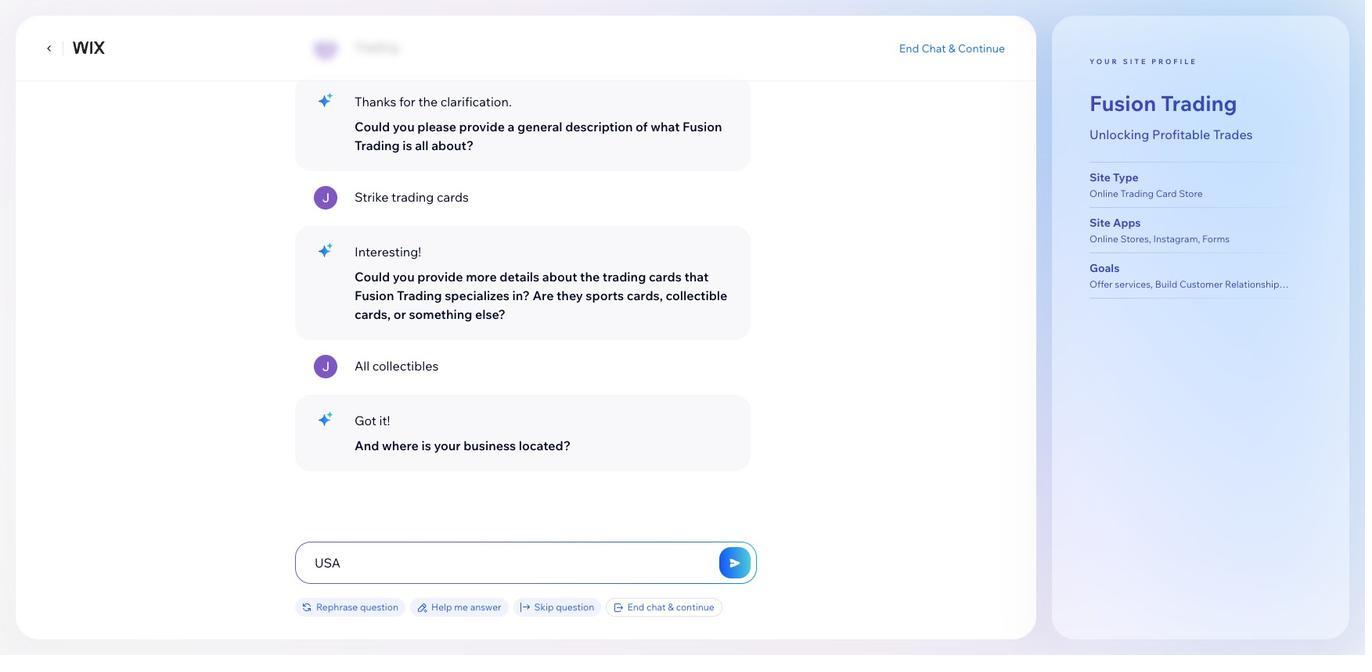 Task type: locate. For each thing, give the bounding box(es) containing it.
0 horizontal spatial question
[[360, 602, 399, 614]]

could for could you provide more details about the trading cards that fusion trading specializes in? are they sports cards, collectible cards, or something else?
[[355, 269, 390, 285]]

could you provide more details about the trading cards that fusion trading specializes in? are they sports cards, collectible cards, or something else?
[[355, 269, 727, 322]]

in?
[[512, 288, 530, 304]]

details
[[500, 269, 540, 285]]

2 could from the top
[[355, 269, 390, 285]]

could down interesting!
[[355, 269, 390, 285]]

jacob image
[[314, 36, 337, 59], [314, 186, 337, 210]]

2 question from the left
[[556, 602, 594, 614]]

collectibles
[[372, 359, 439, 374]]

2 site from the top
[[1090, 216, 1111, 230]]

1 vertical spatial provide
[[417, 269, 463, 285]]

trading inside could you provide more details about the trading cards that fusion trading specializes in? are they sports cards, collectible cards, or something else?
[[603, 269, 646, 285]]

site
[[1090, 170, 1111, 184], [1090, 216, 1111, 230]]

end
[[899, 41, 919, 56], [627, 602, 644, 614]]

site inside the site type online trading card store
[[1090, 170, 1111, 184]]

0 horizontal spatial the
[[418, 94, 438, 110]]

the right for
[[418, 94, 438, 110]]

forms
[[1202, 233, 1230, 245]]

1 online from the top
[[1090, 188, 1119, 199]]

2 vertical spatial fusion
[[355, 288, 394, 304]]

question right rephrase
[[360, 602, 399, 614]]

1 vertical spatial online
[[1090, 233, 1119, 245]]

you down for
[[393, 119, 415, 135]]

end left "chat"
[[899, 41, 919, 56]]

got
[[355, 413, 376, 429]]

trading right strike
[[391, 189, 434, 205]]

provide up something
[[417, 269, 463, 285]]

1 horizontal spatial end
[[899, 41, 919, 56]]

trading
[[355, 39, 399, 55], [1161, 90, 1237, 117], [355, 138, 400, 153], [1121, 188, 1154, 199], [397, 288, 442, 304]]

you down interesting!
[[393, 269, 415, 285]]

1 vertical spatial &
[[668, 602, 674, 614]]

you
[[393, 119, 415, 135], [393, 269, 415, 285]]

1 vertical spatial is
[[421, 438, 431, 454]]

site type online trading card store
[[1090, 170, 1203, 199]]

your
[[434, 438, 461, 454]]

cards,
[[627, 288, 663, 304], [355, 307, 391, 322]]

1 question from the left
[[360, 602, 399, 614]]

fusion
[[1090, 90, 1156, 117], [683, 119, 722, 135], [355, 288, 394, 304]]

&
[[948, 41, 956, 56], [668, 602, 674, 614]]

online down apps
[[1090, 233, 1119, 245]]

store
[[1179, 188, 1203, 199]]

cards, left the or
[[355, 307, 391, 322]]

you inside could you please provide a general description of what fusion trading is all about?
[[393, 119, 415, 135]]

0 vertical spatial trading
[[391, 189, 434, 205]]

0 vertical spatial is
[[403, 138, 412, 153]]

the inside could you provide more details about the trading cards that fusion trading specializes in? are they sports cards, collectible cards, or something else?
[[580, 269, 600, 285]]

online inside site apps online stores, instagram, forms
[[1090, 233, 1119, 245]]

thanks
[[355, 94, 396, 110]]

& right "chat"
[[948, 41, 956, 56]]

0 horizontal spatial &
[[668, 602, 674, 614]]

0 vertical spatial the
[[418, 94, 438, 110]]

0 vertical spatial online
[[1090, 188, 1119, 199]]

1 vertical spatial could
[[355, 269, 390, 285]]

for
[[399, 94, 416, 110]]

0 horizontal spatial trading
[[391, 189, 434, 205]]

0 vertical spatial could
[[355, 119, 390, 135]]

1 vertical spatial the
[[580, 269, 600, 285]]

trading up profitable
[[1161, 90, 1237, 117]]

0 vertical spatial provide
[[459, 119, 505, 135]]

1 vertical spatial site
[[1090, 216, 1111, 230]]

0 horizontal spatial cards,
[[355, 307, 391, 322]]

trading up the sports
[[603, 269, 646, 285]]

the up the sports
[[580, 269, 600, 285]]

trading down thanks
[[355, 138, 400, 153]]

could inside could you please provide a general description of what fusion trading is all about?
[[355, 119, 390, 135]]

1 vertical spatial fusion
[[683, 119, 722, 135]]

thanks for the clarification.
[[355, 94, 512, 110]]

provide down clarification.
[[459, 119, 505, 135]]

1 vertical spatial you
[[393, 269, 415, 285]]

cards
[[437, 189, 469, 205], [649, 269, 682, 285]]

all collectibles
[[355, 359, 439, 374]]

end left chat on the bottom
[[627, 602, 644, 614]]

0 horizontal spatial is
[[403, 138, 412, 153]]

apps
[[1113, 216, 1141, 230]]

end for end chat & continue
[[627, 602, 644, 614]]

1 horizontal spatial question
[[556, 602, 594, 614]]

trading up the or
[[397, 288, 442, 304]]

1 vertical spatial jacob image
[[314, 186, 337, 210]]

you for trading
[[393, 269, 415, 285]]

1 vertical spatial cards,
[[355, 307, 391, 322]]

question
[[360, 602, 399, 614], [556, 602, 594, 614]]

trading up thanks
[[355, 39, 399, 55]]

2 online from the top
[[1090, 233, 1119, 245]]

1 vertical spatial trading
[[603, 269, 646, 285]]

is left your
[[421, 438, 431, 454]]

all
[[415, 138, 429, 153]]

2 you from the top
[[393, 269, 415, 285]]

0 horizontal spatial cards
[[437, 189, 469, 205]]

fusion up the or
[[355, 288, 394, 304]]

1 could from the top
[[355, 119, 390, 135]]

fusion trading
[[1090, 90, 1237, 117]]

2 jacob image from the top
[[314, 186, 337, 210]]

could inside could you provide more details about the trading cards that fusion trading specializes in? are they sports cards, collectible cards, or something else?
[[355, 269, 390, 285]]

general
[[517, 119, 562, 135]]

0 vertical spatial &
[[948, 41, 956, 56]]

the
[[418, 94, 438, 110], [580, 269, 600, 285]]

1 horizontal spatial fusion
[[683, 119, 722, 135]]

0 vertical spatial you
[[393, 119, 415, 135]]

site
[[1123, 57, 1148, 66]]

chat
[[922, 41, 946, 56]]

fusion inside could you please provide a general description of what fusion trading is all about?
[[683, 119, 722, 135]]

instagram,
[[1153, 233, 1200, 245]]

description
[[565, 119, 633, 135]]

you inside could you provide more details about the trading cards that fusion trading specializes in? are they sports cards, collectible cards, or something else?
[[393, 269, 415, 285]]

cards, right the sports
[[627, 288, 663, 304]]

0 horizontal spatial end
[[627, 602, 644, 614]]

fusion up unlocking
[[1090, 90, 1156, 117]]

1 horizontal spatial trading
[[603, 269, 646, 285]]

skip question
[[534, 602, 594, 614]]

could for could you please provide a general description of what fusion trading is all about?
[[355, 119, 390, 135]]

online inside the site type online trading card store
[[1090, 188, 1119, 199]]

end chat & continue button
[[899, 41, 1005, 56]]

is
[[403, 138, 412, 153], [421, 438, 431, 454]]

collectible
[[666, 288, 727, 304]]

fusion right what
[[683, 119, 722, 135]]

1 vertical spatial cards
[[649, 269, 682, 285]]

unlocking
[[1090, 127, 1149, 142]]

1 you from the top
[[393, 119, 415, 135]]

2 horizontal spatial fusion
[[1090, 90, 1156, 117]]

could down thanks
[[355, 119, 390, 135]]

rephrase question
[[316, 602, 399, 614]]

rephrase
[[316, 602, 358, 614]]

of
[[636, 119, 648, 135]]

all
[[355, 359, 370, 374]]

question for skip question
[[556, 602, 594, 614]]

question right the skip
[[556, 602, 594, 614]]

cards down "about?"
[[437, 189, 469, 205]]

0 vertical spatial cards,
[[627, 288, 663, 304]]

1 vertical spatial end
[[627, 602, 644, 614]]

and where is your business located?
[[355, 438, 571, 454]]

0 vertical spatial end
[[899, 41, 919, 56]]

got it!
[[355, 413, 390, 429]]

could
[[355, 119, 390, 135], [355, 269, 390, 285]]

end chat & continue
[[627, 602, 714, 614]]

is left all
[[403, 138, 412, 153]]

strike
[[355, 189, 389, 205]]

0 vertical spatial jacob image
[[314, 36, 337, 59]]

1 horizontal spatial &
[[948, 41, 956, 56]]

1 horizontal spatial the
[[580, 269, 600, 285]]

& for chat
[[948, 41, 956, 56]]

your site profile
[[1090, 57, 1197, 66]]

trading
[[391, 189, 434, 205], [603, 269, 646, 285]]

site inside site apps online stores, instagram, forms
[[1090, 216, 1111, 230]]

that
[[684, 269, 709, 285]]

0 horizontal spatial fusion
[[355, 288, 394, 304]]

& right chat on the bottom
[[668, 602, 674, 614]]

business
[[464, 438, 516, 454]]

site left type
[[1090, 170, 1111, 184]]

goals
[[1090, 261, 1120, 275]]

about
[[542, 269, 577, 285]]

cards left that
[[649, 269, 682, 285]]

1 jacob image from the top
[[314, 36, 337, 59]]

1 horizontal spatial cards
[[649, 269, 682, 285]]

card
[[1156, 188, 1177, 199]]

provide
[[459, 119, 505, 135], [417, 269, 463, 285]]

provide inside could you please provide a general description of what fusion trading is all about?
[[459, 119, 505, 135]]

site left apps
[[1090, 216, 1111, 230]]

online down type
[[1090, 188, 1119, 199]]

online
[[1090, 188, 1119, 199], [1090, 233, 1119, 245]]

1 site from the top
[[1090, 170, 1111, 184]]

trading down type
[[1121, 188, 1154, 199]]

0 vertical spatial site
[[1090, 170, 1111, 184]]



Task type: vqa. For each thing, say whether or not it's contained in the screenshot.
Plans
no



Task type: describe. For each thing, give the bounding box(es) containing it.
online for apps
[[1090, 233, 1119, 245]]

trades
[[1213, 127, 1253, 142]]

a
[[508, 119, 515, 135]]

0 vertical spatial fusion
[[1090, 90, 1156, 117]]

unlocking profitable trades
[[1090, 127, 1253, 142]]

sports
[[586, 288, 624, 304]]

or
[[394, 307, 406, 322]]

0 vertical spatial cards
[[437, 189, 469, 205]]

specializes
[[445, 288, 510, 304]]

stores,
[[1121, 233, 1151, 245]]

about?
[[431, 138, 474, 153]]

it!
[[379, 413, 390, 429]]

trading inside the site type online trading card store
[[1121, 188, 1154, 199]]

please
[[417, 119, 456, 135]]

what
[[651, 119, 680, 135]]

is inside could you please provide a general description of what fusion trading is all about?
[[403, 138, 412, 153]]

are
[[533, 288, 554, 304]]

interesting!
[[355, 244, 421, 260]]

where
[[382, 438, 419, 454]]

they
[[557, 288, 583, 304]]

end chat & continue
[[899, 41, 1005, 56]]

clarification.
[[441, 94, 512, 110]]

trading inside could you please provide a general description of what fusion trading is all about?
[[355, 138, 400, 153]]

question for rephrase question
[[360, 602, 399, 614]]

else?
[[475, 307, 506, 322]]

profile
[[1152, 57, 1197, 66]]

continue
[[676, 602, 714, 614]]

answer
[[470, 602, 501, 614]]

jacob image
[[314, 355, 337, 379]]

1 horizontal spatial cards,
[[627, 288, 663, 304]]

profitable
[[1152, 127, 1210, 142]]

help
[[431, 602, 452, 614]]

online for type
[[1090, 188, 1119, 199]]

trading inside could you provide more details about the trading cards that fusion trading specializes in? are they sports cards, collectible cards, or something else?
[[397, 288, 442, 304]]

strike trading cards
[[355, 189, 469, 205]]

your
[[1090, 57, 1119, 66]]

site for site type
[[1090, 170, 1111, 184]]

located?
[[519, 438, 571, 454]]

more
[[466, 269, 497, 285]]

help me answer
[[431, 602, 501, 614]]

and
[[355, 438, 379, 454]]

chat
[[647, 602, 666, 614]]

type
[[1113, 170, 1139, 184]]

fusion inside could you provide more details about the trading cards that fusion trading specializes in? are they sports cards, collectible cards, or something else?
[[355, 288, 394, 304]]

& for chat
[[668, 602, 674, 614]]

site apps online stores, instagram, forms
[[1090, 216, 1230, 245]]

something
[[409, 307, 472, 322]]

Write your answer text field
[[296, 543, 756, 584]]

skip
[[534, 602, 554, 614]]

jacob image for strike trading cards
[[314, 186, 337, 210]]

provide inside could you provide more details about the trading cards that fusion trading specializes in? are they sports cards, collectible cards, or something else?
[[417, 269, 463, 285]]

jacob image for trading
[[314, 36, 337, 59]]

1 horizontal spatial is
[[421, 438, 431, 454]]

could you please provide a general description of what fusion trading is all about?
[[355, 119, 722, 153]]

me
[[454, 602, 468, 614]]

you for is
[[393, 119, 415, 135]]

continue
[[958, 41, 1005, 56]]

site for site apps
[[1090, 216, 1111, 230]]

end for end chat & continue
[[899, 41, 919, 56]]

cards inside could you provide more details about the trading cards that fusion trading specializes in? are they sports cards, collectible cards, or something else?
[[649, 269, 682, 285]]



